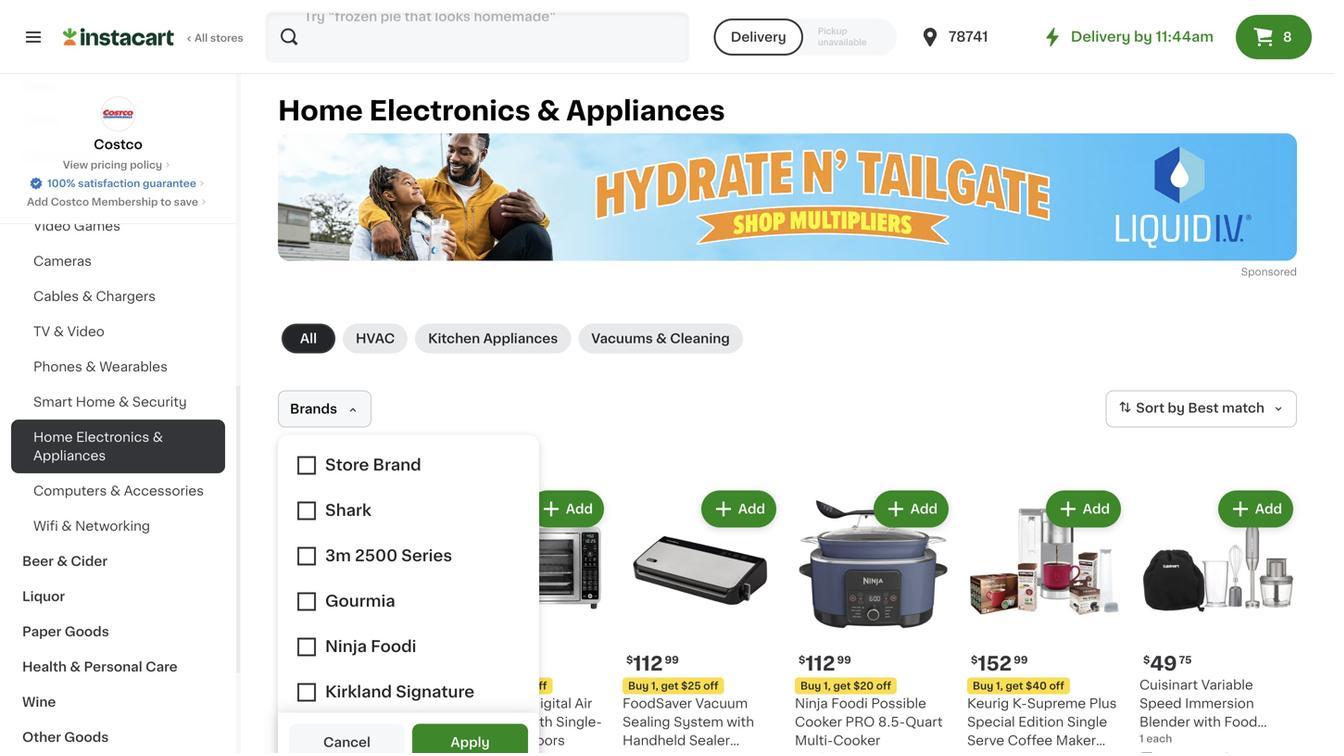 Task type: describe. For each thing, give the bounding box(es) containing it.
food
[[1225, 716, 1258, 729]]

add costco membership to save link
[[27, 195, 209, 210]]

with inside keurig k-supreme plus special edition single serve coffee maker with 18 k-cup pods
[[968, 753, 995, 754]]

electronics for home electronics & appliances
[[76, 431, 149, 444]]

$ for ninja foodi possible cooker pro 8.5-quart multi-cooker
[[799, 655, 806, 666]]

0 horizontal spatial costco
[[51, 197, 89, 207]]

multi-
[[795, 735, 834, 748]]

product group containing 49
[[1140, 487, 1298, 754]]

processor
[[1140, 735, 1206, 748]]

home electronics & appliances link
[[11, 420, 225, 474]]

goods for other goods
[[64, 731, 109, 744]]

all for all
[[300, 332, 317, 345]]

special
[[968, 716, 1016, 729]]

health & personal care
[[22, 661, 178, 674]]

$162.99 element
[[451, 652, 608, 676]]

beer & cider link
[[11, 544, 225, 579]]

$ for foodsaver vacuum sealing system with handheld sealer attachment
[[627, 655, 633, 666]]

1 vertical spatial k-
[[1016, 753, 1031, 754]]

1 buy 1, get $20 off from the left
[[284, 681, 375, 692]]

goods for paper goods
[[65, 626, 109, 639]]

smart home & security link
[[11, 385, 225, 420]]

care
[[146, 661, 178, 674]]

tv & video
[[33, 325, 105, 338]]

all for all stores
[[195, 33, 208, 43]]

112 for ninja
[[806, 654, 836, 674]]

audio link
[[11, 173, 225, 209]]

add for cuisinart
[[1256, 503, 1283, 516]]

cup
[[1031, 753, 1058, 754]]

security
[[132, 396, 187, 409]]

home electronics &  appliances
[[278, 98, 726, 124]]

get for gourmia
[[489, 681, 507, 692]]

1 vertical spatial electronics
[[22, 149, 98, 162]]

78741
[[949, 30, 989, 44]]

each
[[1147, 734, 1173, 744]]

$ for keurig k-supreme plus special edition single serve coffee maker with 18 k-cup pods
[[972, 655, 978, 666]]

add costco membership to save
[[27, 197, 198, 207]]

smart
[[33, 396, 73, 409]]

delivery by 11:44am
[[1072, 30, 1214, 44]]

pricing
[[91, 160, 127, 170]]

possible
[[872, 698, 927, 711]]

tv & video link
[[11, 314, 225, 349]]

8
[[1284, 31, 1293, 44]]

all stores
[[195, 33, 243, 43]]

wine link
[[11, 685, 225, 720]]

cables & chargers
[[33, 290, 156, 303]]

french
[[477, 735, 522, 748]]

floral link
[[11, 103, 225, 138]]

add button for keurig k-supreme plus special edition single serve coffee maker with 18 k-cup pods
[[1048, 493, 1120, 526]]

chargers
[[96, 290, 156, 303]]

other goods link
[[11, 720, 225, 754]]

doors
[[526, 735, 565, 748]]

stores
[[210, 33, 243, 43]]

gourmia xl digital air fryer oven with single- pull french doors
[[451, 698, 602, 748]]

off for ninja
[[877, 681, 892, 692]]

1 1, from the left
[[307, 681, 314, 692]]

$ 112 99 for foodsaver
[[627, 654, 679, 674]]

by for sort
[[1168, 402, 1186, 415]]

18
[[999, 753, 1013, 754]]

99 for foodi
[[838, 655, 852, 666]]

add button for ninja foodi possible cooker pro 8.5-quart multi-cooker
[[876, 493, 947, 526]]

computers & accessories link
[[11, 474, 225, 509]]

instacart logo image
[[63, 26, 174, 48]]

pods
[[1061, 753, 1094, 754]]

get for keurig
[[1006, 681, 1024, 692]]

spo
[[1242, 267, 1262, 277]]

wifi
[[33, 520, 58, 533]]

1 vertical spatial video
[[67, 325, 105, 338]]

buy for gourmia xl digital air fryer oven with single- pull french doors
[[456, 681, 477, 692]]

buy 1, get $40 off
[[973, 681, 1065, 692]]

home for home electronics & appliances
[[33, 431, 73, 444]]

1, for keurig
[[997, 681, 1004, 692]]

off for foodsaver
[[704, 681, 719, 692]]

vacuums & cleaning link
[[579, 324, 743, 354]]

best
[[1189, 402, 1220, 415]]

attachment
[[623, 753, 700, 754]]

policy
[[130, 160, 162, 170]]

paper
[[22, 626, 61, 639]]

pull
[[451, 735, 474, 748]]

& inside the smart home & security link
[[119, 396, 129, 409]]

foodi
[[832, 698, 868, 711]]

3 product group from the left
[[623, 487, 781, 754]]

buy for keurig k-supreme plus special edition single serve coffee maker with 18 k-cup pods
[[973, 681, 994, 692]]

2 buy 1, get $20 off from the left
[[801, 681, 892, 692]]

1, for ninja
[[824, 681, 831, 692]]

beer & cider
[[22, 555, 108, 568]]

tv
[[33, 325, 50, 338]]

100%
[[47, 178, 76, 189]]

1, for gourmia
[[479, 681, 486, 692]]

add for ninja
[[911, 503, 938, 516]]

all stores link
[[63, 11, 245, 63]]

accessories
[[124, 485, 204, 498]]

• sponsored: liquid i.v. hydrate n' tailgate. shop multipliers image
[[278, 133, 1298, 261]]

health
[[22, 661, 67, 674]]

wine
[[22, 696, 56, 709]]

1 off from the left
[[359, 681, 375, 692]]

2-
[[335, 716, 348, 729]]

appliances for home electronics & appliances
[[33, 450, 106, 463]]

& for phones & wearables
[[86, 361, 96, 374]]

system
[[674, 716, 724, 729]]

floral
[[22, 114, 59, 127]]

product group containing 82
[[278, 487, 436, 754]]

computers
[[33, 485, 107, 498]]

nsored
[[1262, 267, 1298, 277]]

1 vertical spatial cooker
[[834, 735, 881, 748]]

100% satisfaction guarantee
[[47, 178, 196, 189]]

$ 49 75
[[1144, 654, 1193, 674]]

phones
[[33, 361, 82, 374]]

cancel
[[324, 737, 371, 749]]

with inside cuisinart variable speed immersion blender with food processor
[[1194, 716, 1222, 729]]

to
[[161, 197, 171, 207]]

49
[[1151, 654, 1178, 674]]

add for foodsaver
[[739, 503, 766, 516]]

8.5-
[[879, 716, 906, 729]]

single
[[1068, 716, 1108, 729]]

cuisinart variable speed immersion blender with food processor
[[1140, 679, 1258, 748]]

immersion
[[1186, 698, 1255, 711]]

edition
[[1019, 716, 1065, 729]]

1 vertical spatial home
[[76, 396, 115, 409]]



Task type: vqa. For each thing, say whether or not it's contained in the screenshot.
our on the right of the page
no



Task type: locate. For each thing, give the bounding box(es) containing it.
$ inside $ 49 75
[[1144, 655, 1151, 666]]

appliances
[[567, 98, 726, 124], [484, 332, 558, 345], [33, 450, 106, 463]]

vacuum
[[696, 698, 748, 711]]

buy 1, get $25 off
[[629, 681, 719, 692]]

cooker up multi- at the bottom of the page
[[795, 716, 843, 729]]

1 goods from the top
[[65, 626, 109, 639]]

product group containing 152
[[968, 487, 1125, 754]]

2 $ 112 99 from the left
[[799, 654, 852, 674]]

$30
[[509, 681, 530, 692]]

1 horizontal spatial buy 1, get $20 off
[[801, 681, 892, 692]]

cleaning
[[670, 332, 730, 345]]

4 $ from the left
[[1144, 655, 1151, 666]]

costco link
[[94, 96, 143, 154]]

1 $ from the left
[[627, 655, 633, 666]]

all left the stores
[[195, 33, 208, 43]]

6 product group from the left
[[1140, 487, 1298, 754]]

wifi & networking link
[[11, 509, 225, 544]]

2 vertical spatial appliances
[[33, 450, 106, 463]]

video down the audio
[[33, 220, 71, 233]]

$ up cuisinart at the right of page
[[1144, 655, 1151, 666]]

health & personal care link
[[11, 650, 225, 685]]

blender,
[[278, 716, 332, 729]]

0 horizontal spatial home
[[33, 431, 73, 444]]

1 horizontal spatial costco
[[94, 138, 143, 151]]

with up doors
[[526, 716, 553, 729]]

handheld
[[623, 735, 686, 748]]

home inside home electronics & appliances
[[33, 431, 73, 444]]

2 $ from the left
[[799, 655, 806, 666]]

1, up blendjet
[[307, 681, 314, 692]]

buy 1, get $30 off
[[456, 681, 547, 692]]

1 each
[[1140, 734, 1173, 744]]

paper goods
[[22, 626, 109, 639]]

$20 up "2"
[[337, 681, 357, 692]]

pro
[[846, 716, 875, 729]]

0 vertical spatial electronics
[[369, 98, 531, 124]]

★★★★★
[[278, 734, 343, 747], [278, 734, 343, 747]]

portable
[[352, 698, 407, 711]]

5 off from the left
[[1050, 681, 1065, 692]]

best match
[[1189, 402, 1265, 415]]

kitchen appliances
[[428, 332, 558, 345]]

k- down buy 1, get $40 off
[[1013, 698, 1028, 711]]

liquor link
[[11, 579, 225, 615]]

sealing
[[623, 716, 671, 729]]

0 vertical spatial by
[[1135, 30, 1153, 44]]

2 get from the left
[[489, 681, 507, 692]]

0 horizontal spatial by
[[1135, 30, 1153, 44]]

112
[[633, 654, 663, 674], [806, 654, 836, 674]]

delivery button
[[714, 19, 804, 56]]

4 product group from the left
[[795, 487, 953, 754]]

with down vacuum
[[727, 716, 755, 729]]

0 vertical spatial k-
[[1013, 698, 1028, 711]]

1 horizontal spatial 112
[[806, 654, 836, 674]]

view
[[63, 160, 88, 170]]

& for vacuums & cleaning
[[656, 332, 667, 345]]

0 horizontal spatial 99
[[665, 655, 679, 666]]

costco down 100%
[[51, 197, 89, 207]]

112 for foodsaver
[[633, 654, 663, 674]]

1 vertical spatial all
[[300, 332, 317, 345]]

99 up buy 1, get $40 off
[[1014, 655, 1029, 666]]

appliances inside home electronics & appliances
[[33, 450, 106, 463]]

sealer
[[690, 735, 730, 748]]

& for computers & accessories
[[110, 485, 121, 498]]

1 vertical spatial goods
[[64, 731, 109, 744]]

1 buy from the left
[[284, 681, 304, 692]]

0 vertical spatial cooker
[[795, 716, 843, 729]]

4 buy from the left
[[801, 681, 822, 692]]

games
[[74, 220, 120, 233]]

0 vertical spatial all
[[195, 33, 208, 43]]

3 buy from the left
[[629, 681, 649, 692]]

1 $ 112 99 from the left
[[627, 654, 679, 674]]

$ up ninja
[[799, 655, 806, 666]]

cameras
[[33, 255, 92, 268]]

pack
[[348, 716, 380, 729]]

0 horizontal spatial delivery
[[731, 31, 787, 44]]

112 up buy 1, get $25 off
[[633, 654, 663, 674]]

add button for gourmia xl digital air fryer oven with single- pull french doors
[[531, 493, 603, 526]]

2 1, from the left
[[479, 681, 486, 692]]

0 horizontal spatial appliances
[[33, 450, 106, 463]]

buy for foodsaver vacuum sealing system with handheld sealer attachment
[[629, 681, 649, 692]]

buy up ninja
[[801, 681, 822, 692]]

get up blendjet
[[317, 681, 334, 692]]

with
[[526, 716, 553, 729], [727, 716, 755, 729], [1194, 716, 1222, 729], [968, 753, 995, 754]]

& inside beer & cider link
[[57, 555, 68, 568]]

buy up foodsaver at the bottom
[[629, 681, 649, 692]]

air
[[575, 698, 593, 711]]

costco up the view pricing policy link
[[94, 138, 143, 151]]

2 $20 from the left
[[854, 681, 874, 692]]

with inside foodsaver vacuum sealing system with handheld sealer attachment
[[727, 716, 755, 729]]

phones & wearables link
[[11, 349, 225, 385]]

0 vertical spatial goods
[[65, 626, 109, 639]]

3 $ from the left
[[972, 655, 978, 666]]

get
[[317, 681, 334, 692], [489, 681, 507, 692], [661, 681, 679, 692], [834, 681, 851, 692], [1006, 681, 1024, 692]]

by
[[1135, 30, 1153, 44], [1168, 402, 1186, 415]]

get left $30
[[489, 681, 507, 692]]

goods right other
[[64, 731, 109, 744]]

home for home electronics &  appliances
[[278, 98, 363, 124]]

0 horizontal spatial all
[[195, 33, 208, 43]]

fryer
[[451, 716, 484, 729]]

computers & accessories
[[33, 485, 204, 498]]

cancel button
[[289, 724, 405, 754]]

smart home & security
[[33, 396, 187, 409]]

3 get from the left
[[661, 681, 679, 692]]

2 off from the left
[[532, 681, 547, 692]]

0 vertical spatial video
[[33, 220, 71, 233]]

2 99 from the left
[[838, 655, 852, 666]]

1, for foodsaver
[[652, 681, 659, 692]]

sort by
[[1137, 402, 1186, 415]]

& inside cables & chargers link
[[82, 290, 93, 303]]

appliances for home electronics &  appliances
[[567, 98, 726, 124]]

add for keurig
[[1083, 503, 1111, 516]]

all link
[[282, 324, 336, 354]]

supreme
[[1028, 698, 1087, 711]]

1 112 from the left
[[633, 654, 663, 674]]

99 inside $ 152 99
[[1014, 655, 1029, 666]]

off up supreme
[[1050, 681, 1065, 692]]

1, up keurig at the right bottom of page
[[997, 681, 1004, 692]]

& inside wifi & networking link
[[61, 520, 72, 533]]

$20 up foodi
[[854, 681, 874, 692]]

& inside health & personal care link
[[70, 661, 81, 674]]

add button for foodsaver vacuum sealing system with handheld sealer attachment
[[703, 493, 775, 526]]

get for foodsaver
[[661, 681, 679, 692]]

video
[[33, 220, 71, 233], [67, 325, 105, 338]]

hvac
[[356, 332, 395, 345]]

2 add button from the left
[[703, 493, 775, 526]]

membership
[[92, 197, 158, 207]]

$ up keurig at the right bottom of page
[[972, 655, 978, 666]]

5 buy from the left
[[973, 681, 994, 692]]

get left $40
[[1006, 681, 1024, 692]]

home electronics & appliances
[[33, 431, 163, 463]]

buy 1, get $20 off
[[284, 681, 375, 692], [801, 681, 892, 692]]

1 vertical spatial by
[[1168, 402, 1186, 415]]

& inside the computers & accessories link
[[110, 485, 121, 498]]

2 112 from the left
[[806, 654, 836, 674]]

2 vertical spatial home
[[33, 431, 73, 444]]

99 up buy 1, get $25 off
[[665, 655, 679, 666]]

1,
[[307, 681, 314, 692], [479, 681, 486, 692], [652, 681, 659, 692], [824, 681, 831, 692], [997, 681, 1004, 692]]

personal
[[84, 661, 142, 674]]

$ inside $ 152 99
[[972, 655, 978, 666]]

99 for k-
[[1014, 655, 1029, 666]]

cooker down pro
[[834, 735, 881, 748]]

112 up ninja
[[806, 654, 836, 674]]

& for tv & video
[[54, 325, 64, 338]]

0 vertical spatial appliances
[[567, 98, 726, 124]]

get left $25
[[661, 681, 679, 692]]

serve
[[968, 735, 1005, 748]]

3 add button from the left
[[876, 493, 947, 526]]

1 horizontal spatial all
[[300, 332, 317, 345]]

8 button
[[1237, 15, 1313, 59]]

product group containing add
[[451, 487, 608, 754]]

5 add button from the left
[[1221, 493, 1292, 526]]

2 goods from the top
[[64, 731, 109, 744]]

2 horizontal spatial 99
[[1014, 655, 1029, 666]]

add button for cuisinart variable speed immersion blender with food processor
[[1221, 493, 1292, 526]]

1 horizontal spatial appliances
[[484, 332, 558, 345]]

networking
[[75, 520, 150, 533]]

get up foodi
[[834, 681, 851, 692]]

0 horizontal spatial $ 112 99
[[627, 654, 679, 674]]

goods up health & personal care
[[65, 626, 109, 639]]

& inside phones & wearables link
[[86, 361, 96, 374]]

wearables
[[99, 361, 168, 374]]

3 off from the left
[[704, 681, 719, 692]]

1 vertical spatial costco
[[51, 197, 89, 207]]

5 product group from the left
[[968, 487, 1125, 754]]

home
[[278, 98, 363, 124], [76, 396, 115, 409], [33, 431, 73, 444]]

$25
[[681, 681, 701, 692]]

buy up blendjet
[[284, 681, 304, 692]]

& inside home electronics & appliances
[[153, 431, 163, 444]]

with down serve
[[968, 753, 995, 754]]

$20
[[337, 681, 357, 692], [854, 681, 874, 692]]

1 $20 from the left
[[337, 681, 357, 692]]

view pricing policy
[[63, 160, 162, 170]]

off right $30
[[532, 681, 547, 692]]

Search field
[[267, 13, 688, 61]]

delivery for delivery
[[731, 31, 787, 44]]

by for delivery
[[1135, 30, 1153, 44]]

1 vertical spatial appliances
[[484, 332, 558, 345]]

0 horizontal spatial 112
[[633, 654, 663, 674]]

$ 112 99 up ninja
[[799, 654, 852, 674]]

goods inside 'link'
[[64, 731, 109, 744]]

$ 112 99 for ninja
[[799, 654, 852, 674]]

apply button
[[413, 724, 528, 754]]

& for beer & cider
[[57, 555, 68, 568]]

1 horizontal spatial $20
[[854, 681, 874, 692]]

1 product group from the left
[[278, 487, 436, 754]]

0 vertical spatial costco
[[94, 138, 143, 151]]

5 1, from the left
[[997, 681, 1004, 692]]

cables
[[33, 290, 79, 303]]

buy 1, get $20 off up "2"
[[284, 681, 375, 692]]

off for gourmia
[[532, 681, 547, 692]]

0 horizontal spatial $20
[[337, 681, 357, 692]]

satisfaction
[[78, 178, 140, 189]]

3 99 from the left
[[1014, 655, 1029, 666]]

2 horizontal spatial home
[[278, 98, 363, 124]]

off for keurig
[[1050, 681, 1065, 692]]

maker
[[1057, 735, 1097, 748]]

$ up buy 1, get $25 off
[[627, 655, 633, 666]]

by left the 11:44am at top right
[[1135, 30, 1153, 44]]

1 horizontal spatial home
[[76, 396, 115, 409]]

electronics down smart home & security at the bottom left of the page
[[76, 431, 149, 444]]

off right $25
[[704, 681, 719, 692]]

5 get from the left
[[1006, 681, 1024, 692]]

phones & wearables
[[33, 361, 168, 374]]

other goods
[[22, 731, 109, 744]]

delivery inside button
[[731, 31, 787, 44]]

brands
[[290, 403, 337, 416]]

2 vertical spatial electronics
[[76, 431, 149, 444]]

1 horizontal spatial delivery
[[1072, 30, 1131, 44]]

with inside gourmia xl digital air fryer oven with single- pull french doors
[[526, 716, 553, 729]]

buy up gourmia
[[456, 681, 477, 692]]

costco logo image
[[101, 96, 136, 132]]

foodsaver vacuum sealing system with handheld sealer attachment
[[623, 698, 755, 754]]

by inside field
[[1168, 402, 1186, 415]]

kitchen
[[428, 332, 480, 345]]

1 horizontal spatial $ 112 99
[[799, 654, 852, 674]]

with down immersion
[[1194, 716, 1222, 729]]

by right 'sort'
[[1168, 402, 1186, 415]]

$ 152 99
[[972, 654, 1029, 674]]

k- down coffee
[[1016, 753, 1031, 754]]

electronics inside home electronics & appliances
[[76, 431, 149, 444]]

1 get from the left
[[317, 681, 334, 692]]

1, up ninja
[[824, 681, 831, 692]]

& for wifi & networking
[[61, 520, 72, 533]]

1 horizontal spatial 99
[[838, 655, 852, 666]]

service type group
[[714, 19, 897, 56]]

& inside the vacuums & cleaning link
[[656, 332, 667, 345]]

1, up foodsaver at the bottom
[[652, 681, 659, 692]]

$ 112 99 up buy 1, get $25 off
[[627, 654, 679, 674]]

4 off from the left
[[877, 681, 892, 692]]

& for health & personal care
[[70, 661, 81, 674]]

4 1, from the left
[[824, 681, 831, 692]]

4 add button from the left
[[1048, 493, 1120, 526]]

99 for vacuum
[[665, 655, 679, 666]]

keurig k-supreme plus special edition single serve coffee maker with 18 k-cup pods
[[968, 698, 1118, 754]]

3 1, from the left
[[652, 681, 659, 692]]

all left hvac link
[[300, 332, 317, 345]]

0 horizontal spatial buy 1, get $20 off
[[284, 681, 375, 692]]

2 product group from the left
[[451, 487, 608, 754]]

1
[[1140, 734, 1145, 744]]

electronics down search field
[[369, 98, 531, 124]]

get for ninja
[[834, 681, 851, 692]]

off up portable
[[359, 681, 375, 692]]

ninja foodi possible cooker pro 8.5-quart multi-cooker
[[795, 698, 943, 748]]

0 vertical spatial home
[[278, 98, 363, 124]]

foodsaver
[[623, 698, 693, 711]]

1 99 from the left
[[665, 655, 679, 666]]

electronics for home electronics &  appliances
[[369, 98, 531, 124]]

blender
[[1140, 716, 1191, 729]]

add for gourmia
[[566, 503, 593, 516]]

cuisinart
[[1140, 679, 1199, 692]]

beer
[[22, 555, 54, 568]]

variable
[[1202, 679, 1254, 692]]

liquor
[[22, 591, 65, 603]]

video down cables & chargers
[[67, 325, 105, 338]]

buy 1, get $20 off up foodi
[[801, 681, 892, 692]]

apply
[[451, 737, 490, 749]]

off up "possible" on the bottom of page
[[877, 681, 892, 692]]

2 horizontal spatial appliances
[[567, 98, 726, 124]]

1 add button from the left
[[531, 493, 603, 526]]

4 get from the left
[[834, 681, 851, 692]]

75
[[1180, 655, 1193, 666]]

$40
[[1026, 681, 1047, 692]]

delivery for delivery by 11:44am
[[1072, 30, 1131, 44]]

Best match Sort by field
[[1106, 391, 1298, 428]]

electronics up 100%
[[22, 149, 98, 162]]

99 up foodi
[[838, 655, 852, 666]]

buy up keurig at the right bottom of page
[[973, 681, 994, 692]]

1, up gourmia
[[479, 681, 486, 692]]

2 buy from the left
[[456, 681, 477, 692]]

product group
[[278, 487, 436, 754], [451, 487, 608, 754], [623, 487, 781, 754], [795, 487, 953, 754], [968, 487, 1125, 754], [1140, 487, 1298, 754]]

buy
[[284, 681, 304, 692], [456, 681, 477, 692], [629, 681, 649, 692], [801, 681, 822, 692], [973, 681, 994, 692]]

1 horizontal spatial by
[[1168, 402, 1186, 415]]

buy for ninja foodi possible cooker pro 8.5-quart multi-cooker
[[801, 681, 822, 692]]

None search field
[[265, 11, 690, 63]]

& for cables & chargers
[[82, 290, 93, 303]]

& inside tv & video link
[[54, 325, 64, 338]]

view pricing policy link
[[63, 158, 173, 172]]

other
[[22, 731, 61, 744]]



